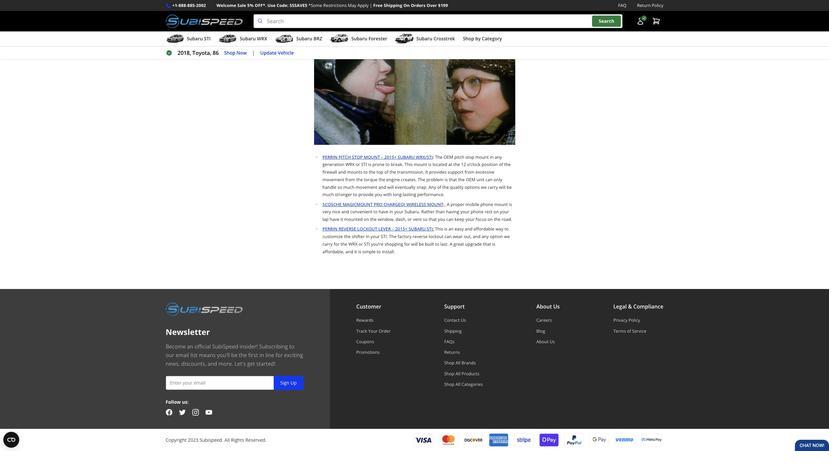 Task type: vqa. For each thing, say whether or not it's contained in the screenshot.
"About" to the top
yes



Task type: locate. For each thing, give the bounding box(es) containing it.
1 horizontal spatial it
[[355, 249, 357, 255]]

the right at
[[454, 162, 460, 168]]

returns link
[[445, 350, 483, 356]]

to right prone
[[386, 162, 390, 168]]

to left last.
[[436, 241, 440, 247]]

movement up provide
[[356, 184, 378, 190]]

about up careers
[[537, 304, 552, 311]]

and up upgrade
[[473, 234, 481, 240]]

1 vertical spatial it
[[355, 249, 357, 255]]

stop
[[466, 154, 475, 160]]

built
[[425, 241, 434, 247]]

2 vertical spatial :
[[433, 226, 434, 232]]

be inside become an official subispeed insider! subscribing to our email list means you'll be the first in line for exciting news, discounts, and more. let's get started!
[[231, 352, 238, 360]]

2 vertical spatial wrx
[[349, 241, 358, 247]]

0 vertical spatial wrx
[[257, 35, 267, 42]]

2 vertical spatial mount
[[495, 202, 508, 208]]

contact
[[445, 318, 460, 324]]

lap
[[323, 217, 329, 223]]

subaru for this
[[398, 154, 415, 160]]

3 subaru from the left
[[297, 35, 313, 42]]

0 vertical spatial 2015+
[[385, 154, 397, 160]]

1 vertical spatial subispeed logo image
[[166, 303, 243, 317]]

subaru left forester
[[352, 35, 368, 42]]

1 horizontal spatial |
[[370, 2, 372, 8]]

the down top
[[379, 177, 386, 183]]

2 perrin from the top
[[323, 226, 338, 232]]

free
[[374, 2, 383, 8]]

wrx
[[257, 35, 267, 42], [346, 162, 355, 168], [349, 241, 358, 247]]

1 vertical spatial can
[[447, 217, 454, 223]]

1 vertical spatial much
[[323, 192, 334, 198]]

0 horizontal spatial from
[[346, 177, 355, 183]]

perrin reverse lockout lever – 2015+ subaru sti :
[[323, 226, 434, 232]]

0 vertical spatial any
[[495, 154, 502, 160]]

1 subaru from the left
[[187, 35, 203, 42]]

2015+ for break.
[[385, 154, 397, 160]]

shop all categories
[[445, 382, 483, 388]]

+1-
[[172, 2, 179, 8]]

us up careers link
[[554, 304, 560, 311]]

: for this
[[433, 226, 434, 232]]

customize
[[323, 234, 343, 240]]

lockout
[[429, 234, 444, 240]]

1 vertical spatial you
[[438, 217, 446, 223]]

long-
[[393, 192, 403, 198]]

the down mounts
[[357, 177, 363, 183]]

in down "chargeqi"
[[390, 209, 394, 215]]

2002
[[196, 2, 206, 8]]

: up 'located'
[[433, 154, 434, 160]]

get
[[247, 361, 255, 368]]

mount for proper
[[495, 202, 508, 208]]

and right 'nice'
[[342, 209, 349, 215]]

an left 'easy'
[[449, 226, 454, 232]]

2 horizontal spatial be
[[507, 184, 512, 190]]

great
[[454, 241, 464, 247]]

about us up careers link
[[537, 304, 560, 311]]

your up keep
[[461, 209, 470, 215]]

mount inside a proper mobile phone mount is very nice and convenient to have in your subaru. rather than having your phone rest on your lap have it mounted on the window, dash, or vent so that you can keep your focus on the road.
[[495, 202, 508, 208]]

will down only
[[500, 184, 506, 190]]

shop left "by"
[[463, 35, 475, 42]]

1 horizontal spatial shipping
[[445, 328, 462, 334]]

1 horizontal spatial on
[[488, 217, 493, 223]]

that
[[449, 177, 457, 183], [429, 217, 437, 223], [483, 241, 492, 247]]

about
[[537, 304, 552, 311], [537, 339, 549, 345]]

1 vertical spatial carry
[[323, 241, 333, 247]]

chargeqi
[[384, 202, 406, 208]]

2015+ up break. on the top left
[[385, 154, 397, 160]]

all for products
[[456, 371, 461, 377]]

return policy
[[638, 2, 664, 8]]

0 vertical spatial subispeed logo image
[[166, 14, 243, 28]]

subaru wrx button
[[219, 33, 267, 46]]

can inside the oem pitch stop mount in any generation wrx or sti is prone to break. this mount is located at the 12 o'clock position of the firewall and mounts to the top of the transmission. it provides support from excessive movement from the torque the engine creates. the problem is that the oem unit can only handle so much movement and will eventually snap. any of the quality options we carry will be much stronger to provide you with long-lasting performance.
[[486, 177, 493, 183]]

mount
[[476, 154, 489, 160], [414, 162, 428, 168], [495, 202, 508, 208]]

become an official subispeed insider! subscribing to our email list means you'll be the first in line for exciting news, discounts, and more. let's get started!
[[166, 344, 303, 368]]

0 horizontal spatial have
[[330, 217, 340, 223]]

policy right return
[[652, 2, 664, 8]]

rather
[[422, 209, 435, 215]]

1 vertical spatial oem
[[466, 177, 476, 183]]

all left "brands"
[[456, 361, 461, 367]]

1 horizontal spatial any
[[495, 154, 502, 160]]

orders
[[411, 2, 426, 8]]

1 horizontal spatial carry
[[488, 184, 498, 190]]

1 vertical spatial the
[[418, 177, 426, 183]]

in up position
[[490, 154, 494, 160]]

mount up the "than"
[[428, 202, 444, 208]]

subaru for subaru wrx
[[240, 35, 256, 42]]

0 vertical spatial |
[[370, 2, 372, 8]]

0 vertical spatial perrin
[[323, 154, 338, 160]]

o'clock
[[468, 162, 481, 168]]

sti inside dropdown button
[[204, 35, 211, 42]]

from down mounts
[[346, 177, 355, 183]]

will
[[388, 184, 394, 190], [500, 184, 506, 190], [412, 241, 418, 247]]

you left with on the top of the page
[[375, 192, 383, 198]]

subaru inside subaru crosstrek dropdown button
[[417, 35, 433, 42]]

the right position
[[505, 162, 511, 168]]

the up quality
[[459, 177, 465, 183]]

wrx inside the oem pitch stop mount in any generation wrx or sti is prone to break. this mount is located at the 12 o'clock position of the firewall and mounts to the top of the transmission. it provides support from excessive movement from the torque the engine creates. the problem is that the oem unit can only handle so much movement and will eventually snap. any of the quality options we carry will be much stronger to provide you with long-lasting performance.
[[346, 162, 355, 168]]

can down having
[[447, 217, 454, 223]]

1 horizontal spatial mount
[[476, 154, 489, 160]]

0 vertical spatial be
[[507, 184, 512, 190]]

privacy policy
[[614, 318, 641, 324]]

can down excessive
[[486, 177, 493, 183]]

sign up button
[[274, 377, 304, 391]]

a up having
[[447, 202, 450, 208]]

carry
[[488, 184, 498, 190], [323, 241, 333, 247]]

or
[[356, 162, 360, 168], [408, 217, 412, 223], [359, 241, 363, 247]]

you inside a proper mobile phone mount is very nice and convenient to have in your subaru. rather than having your phone rest on your lap have it mounted on the window, dash, or vent so that you can keep your focus on the road.
[[438, 217, 446, 223]]

carry inside the oem pitch stop mount in any generation wrx or sti is prone to break. this mount is located at the 12 o'clock position of the firewall and mounts to the top of the transmission. it provides support from excessive movement from the torque the engine creates. the problem is that the oem unit can only handle so much movement and will eventually snap. any of the quality options we carry will be much stronger to provide you with long-lasting performance.
[[488, 184, 498, 190]]

this up lockout
[[435, 226, 444, 232]]

to up exciting
[[290, 344, 295, 351]]

1 vertical spatial |
[[252, 49, 255, 57]]

track your order link
[[357, 328, 391, 334]]

0 horizontal spatial it
[[341, 217, 343, 223]]

0 vertical spatial subaru
[[398, 154, 415, 160]]

news,
[[166, 361, 180, 368]]

oem up options
[[466, 177, 476, 183]]

movement down firewall
[[323, 177, 345, 183]]

1 vertical spatial about
[[537, 339, 549, 345]]

any inside the oem pitch stop mount in any generation wrx or sti is prone to break. this mount is located at the 12 o'clock position of the firewall and mounts to the top of the transmission. it provides support from excessive movement from the torque the engine creates. the problem is that the oem unit can only handle so much movement and will eventually snap. any of the quality options we carry will be much stronger to provide you with long-lasting performance.
[[495, 154, 502, 160]]

wrx down 'shifter'
[[349, 241, 358, 247]]

1 horizontal spatial so
[[423, 217, 428, 223]]

subaru forester button
[[330, 33, 388, 46]]

is down option
[[493, 241, 496, 247]]

the up shopping
[[389, 234, 397, 240]]

subispeed logo image up newsletter in the bottom left of the page
[[166, 303, 243, 317]]

0 vertical spatial mount
[[364, 154, 380, 160]]

subispeed logo image down 2002
[[166, 14, 243, 28]]

1 horizontal spatial we
[[505, 234, 510, 240]]

your
[[395, 209, 404, 215], [461, 209, 470, 215], [500, 209, 510, 215], [466, 217, 475, 223], [371, 234, 380, 240]]

shoppay image
[[540, 434, 559, 448]]

reserved.
[[246, 437, 267, 444]]

1 horizontal spatial the
[[418, 177, 426, 183]]

your up dash,
[[395, 209, 404, 215]]

googlepay image
[[590, 434, 610, 448]]

all down shop all products
[[456, 382, 461, 388]]

1 vertical spatial this
[[435, 226, 444, 232]]

sign
[[281, 380, 290, 387]]

toyota,
[[193, 49, 212, 57]]

and inside become an official subispeed insider! subscribing to our email list means you'll be the first in line for exciting news, discounts, and more. let's get started!
[[208, 361, 217, 368]]

all
[[456, 361, 461, 367], [456, 371, 461, 377], [456, 382, 461, 388], [225, 437, 230, 444]]

break.
[[391, 162, 404, 168]]

wrx inside this is an easy and affordable way to customize the shifter in your sti. the factory reverse lockout can wear out, and any option we carry for the wrx or sti you're shopping for will be built to last. a great upgrade that is affordable, and it is simple to install.
[[349, 241, 358, 247]]

shop left now
[[224, 50, 236, 56]]

subaru sti
[[187, 35, 211, 42]]

0 horizontal spatial that
[[429, 217, 437, 223]]

service
[[633, 328, 647, 334]]

carry down only
[[488, 184, 498, 190]]

it up reverse
[[341, 217, 343, 223]]

twitter logo image
[[179, 410, 186, 416]]

subaru up reverse
[[409, 226, 426, 232]]

promotions link
[[357, 350, 391, 356]]

be
[[507, 184, 512, 190], [419, 241, 424, 247], [231, 352, 238, 360]]

for down factory
[[405, 241, 410, 247]]

0 vertical spatial –
[[381, 154, 384, 160]]

1 vertical spatial we
[[505, 234, 510, 240]]

0 vertical spatial or
[[356, 162, 360, 168]]

rewards link
[[357, 318, 391, 324]]

1 vertical spatial or
[[408, 217, 412, 223]]

mastercard image
[[439, 434, 459, 448]]

0 vertical spatial can
[[486, 177, 493, 183]]

or down 'shifter'
[[359, 241, 363, 247]]

have down 'scosche magicmount pro chargeqi wireless mount :'
[[379, 209, 389, 215]]

subaru
[[398, 154, 415, 160], [409, 226, 426, 232]]

quality
[[450, 184, 464, 190]]

0 vertical spatial you
[[375, 192, 383, 198]]

subaru for subaru forester
[[352, 35, 368, 42]]

a proper mobile phone mount is very nice and convenient to have in your subaru. rather than having your phone rest on your lap have it mounted on the window, dash, or vent so that you can keep your focus on the road.
[[323, 202, 513, 223]]

visa image
[[414, 434, 433, 448]]

privacy policy link
[[614, 318, 664, 324]]

that down rather
[[429, 217, 437, 223]]

more.
[[219, 361, 233, 368]]

venmo image
[[615, 434, 635, 448]]

update vehicle
[[261, 50, 294, 56]]

1 vertical spatial perrin
[[323, 226, 338, 232]]

a inside this is an easy and affordable way to customize the shifter in your sti. the factory reverse lockout can wear out, and any option we carry for the wrx or sti you're shopping for will be built to last. a great upgrade that is affordable, and it is simple to install.
[[450, 241, 453, 247]]

support
[[445, 304, 465, 311]]

policy for return policy
[[652, 2, 664, 8]]

2 horizontal spatial mount
[[495, 202, 508, 208]]

0 horizontal spatial this
[[405, 162, 413, 168]]

have
[[379, 209, 389, 215], [330, 217, 340, 223]]

0 horizontal spatial so
[[338, 184, 342, 190]]

0 vertical spatial much
[[344, 184, 355, 190]]

handle
[[323, 184, 337, 190]]

or left the vent
[[408, 217, 412, 223]]

0 vertical spatial we
[[481, 184, 487, 190]]

1 horizontal spatial much
[[344, 184, 355, 190]]

in inside the oem pitch stop mount in any generation wrx or sti is prone to break. this mount is located at the 12 o'clock position of the firewall and mounts to the top of the transmission. it provides support from excessive movement from the torque the engine creates. the problem is that the oem unit can only handle so much movement and will eventually snap. any of the quality options we carry will be much stronger to provide you with long-lasting performance.
[[490, 154, 494, 160]]

our
[[166, 352, 174, 360]]

will down reverse
[[412, 241, 418, 247]]

terms of service
[[614, 328, 647, 334]]

0 vertical spatial mount
[[476, 154, 489, 160]]

shop for shop now
[[224, 50, 236, 56]]

1 vertical spatial mount
[[428, 202, 444, 208]]

in left line
[[260, 352, 264, 360]]

exciting
[[284, 352, 303, 360]]

subaru for subaru sti
[[187, 35, 203, 42]]

any
[[495, 154, 502, 160], [482, 234, 489, 240]]

sign up
[[281, 380, 297, 387]]

0 vertical spatial oem
[[444, 154, 454, 160]]

mount for oem
[[476, 154, 489, 160]]

0 horizontal spatial any
[[482, 234, 489, 240]]

this inside the oem pitch stop mount in any generation wrx or sti is prone to break. this mount is located at the 12 o'clock position of the firewall and mounts to the top of the transmission. it provides support from excessive movement from the torque the engine creates. the problem is that the oem unit can only handle so much movement and will eventually snap. any of the quality options we carry will be much stronger to provide you with long-lasting performance.
[[405, 162, 413, 168]]

we
[[481, 184, 487, 190], [505, 234, 510, 240]]

1 vertical spatial us
[[461, 318, 466, 324]]

easy
[[455, 226, 464, 232]]

subispeed logo image
[[166, 14, 243, 28], [166, 303, 243, 317]]

subaru inside subaru wrx dropdown button
[[240, 35, 256, 42]]

wrx up mounts
[[346, 162, 355, 168]]

0 vertical spatial that
[[449, 177, 457, 183]]

| right now
[[252, 49, 255, 57]]

phone up the focus
[[471, 209, 484, 215]]

you inside the oem pitch stop mount in any generation wrx or sti is prone to break. this mount is located at the 12 o'clock position of the firewall and mounts to the top of the transmission. it provides support from excessive movement from the torque the engine creates. the problem is that the oem unit can only handle so much movement and will eventually snap. any of the quality options we carry will be much stronger to provide you with long-lasting performance.
[[375, 192, 383, 198]]

shop down the returns
[[445, 361, 455, 367]]

1 vertical spatial policy
[[629, 318, 641, 324]]

from down the o'clock
[[465, 169, 475, 175]]

carry down customize
[[323, 241, 333, 247]]

shop all brands
[[445, 361, 476, 367]]

1 vertical spatial be
[[419, 241, 424, 247]]

0 horizontal spatial |
[[252, 49, 255, 57]]

0 horizontal spatial an
[[187, 344, 193, 351]]

0 vertical spatial this
[[405, 162, 413, 168]]

is down wrx/sti
[[429, 162, 432, 168]]

2 horizontal spatial that
[[483, 241, 492, 247]]

subaru left 'crosstrek'
[[417, 35, 433, 42]]

2 vertical spatial can
[[445, 234, 452, 240]]

started!
[[257, 361, 276, 368]]

sti up simple at the left of the page
[[364, 241, 370, 247]]

your up the you're
[[371, 234, 380, 240]]

– up prone
[[381, 154, 384, 160]]

shop inside dropdown button
[[463, 35, 475, 42]]

any inside this is an easy and affordable way to customize the shifter in your sti. the factory reverse lockout can wear out, and any option we carry for the wrx or sti you're shopping for will be built to last. a great upgrade that is affordable, and it is simple to install.
[[482, 234, 489, 240]]

and right affordable,
[[346, 249, 354, 255]]

2 subaru from the left
[[240, 35, 256, 42]]

about us down the blog link
[[537, 339, 555, 345]]

0 horizontal spatial be
[[231, 352, 238, 360]]

2 vertical spatial the
[[389, 234, 397, 240]]

or inside the oem pitch stop mount in any generation wrx or sti is prone to break. this mount is located at the 12 o'clock position of the firewall and mounts to the top of the transmission. it provides support from excessive movement from the torque the engine creates. the problem is that the oem unit can only handle so much movement and will eventually snap. any of the quality options we carry will be much stronger to provide you with long-lasting performance.
[[356, 162, 360, 168]]

1 vertical spatial an
[[187, 344, 193, 351]]

0 vertical spatial about us
[[537, 304, 560, 311]]

and down means
[[208, 361, 217, 368]]

0 horizontal spatial we
[[481, 184, 487, 190]]

perrin reverse lockout lever – 2015+ subaru sti link
[[323, 226, 433, 232]]

code:
[[277, 2, 289, 8]]

customer
[[357, 304, 382, 311]]

of right top
[[385, 169, 389, 175]]

1 vertical spatial wrx
[[346, 162, 355, 168]]

shop by category
[[463, 35, 502, 42]]

much up stronger
[[344, 184, 355, 190]]

1 horizontal spatial an
[[449, 226, 454, 232]]

all left rights
[[225, 437, 230, 444]]

all for brands
[[456, 361, 461, 367]]

0 horizontal spatial movement
[[323, 177, 345, 183]]

1 vertical spatial mount
[[414, 162, 428, 168]]

wrx up update
[[257, 35, 267, 42]]

it
[[426, 169, 429, 175]]

1 vertical spatial so
[[423, 217, 428, 223]]

compliance
[[634, 304, 664, 311]]

4 subaru from the left
[[352, 35, 368, 42]]

0 horizontal spatial mount
[[364, 154, 380, 160]]

0 vertical spatial so
[[338, 184, 342, 190]]

stripe image
[[514, 434, 534, 448]]

shop for shop all categories
[[445, 382, 455, 388]]

0 vertical spatial shipping
[[384, 2, 403, 8]]

excessive
[[476, 169, 495, 175]]

on right rest
[[494, 209, 499, 215]]

0 horizontal spatial policy
[[629, 318, 641, 324]]

we inside this is an easy and affordable way to customize the shifter in your sti. the factory reverse lockout can wear out, and any option we carry for the wrx or sti you're shopping for will be built to last. a great upgrade that is affordable, and it is simple to install.
[[505, 234, 510, 240]]

subaru inside "subaru sti" dropdown button
[[187, 35, 203, 42]]

located
[[433, 162, 448, 168]]

a subaru brz thumbnail image image
[[275, 34, 294, 44]]

1 horizontal spatial you
[[438, 217, 446, 223]]

12
[[462, 162, 467, 168]]

1 perrin from the top
[[323, 154, 338, 160]]

subaru sti button
[[166, 33, 211, 46]]

faqs
[[445, 339, 455, 345]]

to down pro
[[374, 209, 378, 215]]

1 horizontal spatial this
[[435, 226, 444, 232]]

can up last.
[[445, 234, 452, 240]]

the up the let's
[[239, 352, 247, 360]]

that down support at the top right of the page
[[449, 177, 457, 183]]

be inside the oem pitch stop mount in any generation wrx or sti is prone to break. this mount is located at the 12 o'clock position of the firewall and mounts to the top of the transmission. it provides support from excessive movement from the torque the engine creates. the problem is that the oem unit can only handle so much movement and will eventually snap. any of the quality options we carry will be much stronger to provide you with long-lasting performance.
[[507, 184, 512, 190]]

2 vertical spatial that
[[483, 241, 492, 247]]

very
[[323, 209, 331, 215]]

1 horizontal spatial for
[[334, 241, 340, 247]]

sti up lockout
[[427, 226, 433, 232]]

on down rest
[[488, 217, 493, 223]]

0 vertical spatial about
[[537, 304, 552, 311]]

unit
[[477, 177, 485, 183]]

policy
[[652, 2, 664, 8], [629, 318, 641, 324]]

the inside this is an easy and affordable way to customize the shifter in your sti. the factory reverse lockout can wear out, and any option we carry for the wrx or sti you're shopping for will be built to last. a great upgrade that is affordable, and it is simple to install.
[[389, 234, 397, 240]]

for right line
[[276, 352, 283, 360]]

0 horizontal spatial –
[[381, 154, 384, 160]]

1 vertical spatial have
[[330, 217, 340, 223]]

scosche
[[323, 202, 342, 208]]

an inside become an official subispeed insider! subscribing to our email list means you'll be the first in line for exciting news, discounts, and more. let's get started!
[[187, 344, 193, 351]]

sti
[[204, 35, 211, 42], [361, 162, 367, 168], [427, 226, 433, 232], [364, 241, 370, 247]]

prone
[[373, 162, 385, 168]]

sti down stop
[[361, 162, 367, 168]]

perrin
[[323, 154, 338, 160], [323, 226, 338, 232]]

provide
[[359, 192, 374, 198]]

will down engine
[[388, 184, 394, 190]]

subaru up now
[[240, 35, 256, 42]]

sti up toyota,
[[204, 35, 211, 42]]

1 horizontal spatial have
[[379, 209, 389, 215]]

2 about us from the top
[[537, 339, 555, 345]]

perrin up generation
[[323, 154, 338, 160]]

2 about from the top
[[537, 339, 549, 345]]

a right last.
[[450, 241, 453, 247]]

subaru inside subaru forester dropdown button
[[352, 35, 368, 42]]

mount up prone
[[364, 154, 380, 160]]

subispeed.
[[200, 437, 223, 444]]

5 subaru from the left
[[417, 35, 433, 42]]

0 vertical spatial it
[[341, 217, 343, 223]]

discover image
[[464, 434, 484, 448]]

1 horizontal spatial –
[[392, 226, 394, 232]]

shipping down contact
[[445, 328, 462, 334]]

that inside the oem pitch stop mount in any generation wrx or sti is prone to break. this mount is located at the 12 o'clock position of the firewall and mounts to the top of the transmission. it provides support from excessive movement from the torque the engine creates. the problem is that the oem unit can only handle so much movement and will eventually snap. any of the quality options we carry will be much stronger to provide you with long-lasting performance.
[[449, 177, 457, 183]]

0 vertical spatial a
[[447, 202, 450, 208]]

you down the "than"
[[438, 217, 446, 223]]

your inside this is an easy and affordable way to customize the shifter in your sti. the factory reverse lockout can wear out, and any option we carry for the wrx or sti you're shopping for will be built to last. a great upgrade that is affordable, and it is simple to install.
[[371, 234, 380, 240]]

a subaru sti thumbnail image image
[[166, 34, 184, 44]]

oem up at
[[444, 154, 454, 160]]

1 horizontal spatial from
[[465, 169, 475, 175]]

subaru inside subaru brz dropdown button
[[297, 35, 313, 42]]

shop for shop by category
[[463, 35, 475, 42]]

shop now
[[224, 50, 247, 56]]

list
[[191, 352, 198, 360]]



Task type: describe. For each thing, give the bounding box(es) containing it.
amex image
[[489, 434, 509, 448]]

engine
[[387, 177, 400, 183]]

mounts
[[347, 169, 363, 175]]

eventually
[[395, 184, 416, 190]]

that inside a proper mobile phone mount is very nice and convenient to have in your subaru. rather than having your phone rest on your lap have it mounted on the window, dash, or vent so that you can keep your focus on the road.
[[429, 217, 437, 223]]

1 horizontal spatial oem
[[466, 177, 476, 183]]

dash,
[[396, 217, 407, 223]]

options
[[465, 184, 480, 190]]

subscribing
[[259, 344, 288, 351]]

2015+ for the
[[396, 226, 408, 232]]

in inside this is an easy and affordable way to customize the shifter in your sti. the factory reverse lockout can wear out, and any option we carry for the wrx or sti you're shopping for will be built to last. a great upgrade that is affordable, and it is simple to install.
[[366, 234, 370, 240]]

or inside this is an easy and affordable way to customize the shifter in your sti. the factory reverse lockout can wear out, and any option we carry for the wrx or sti you're shopping for will be built to last. a great upgrade that is affordable, and it is simple to install.
[[359, 241, 363, 247]]

that inside this is an easy and affordable way to customize the shifter in your sti. the factory reverse lockout can wear out, and any option we carry for the wrx or sti you're shopping for will be built to last. a great upgrade that is affordable, and it is simple to install.
[[483, 241, 492, 247]]

1 vertical spatial :
[[444, 202, 445, 208]]

in inside a proper mobile phone mount is very nice and convenient to have in your subaru. rather than having your phone rest on your lap have it mounted on the window, dash, or vent so that you can keep your focus on the road.
[[390, 209, 394, 215]]

the up affordable,
[[341, 241, 348, 247]]

order
[[379, 328, 391, 334]]

wrx inside dropdown button
[[257, 35, 267, 42]]

lockout
[[358, 226, 378, 232]]

subaru for subaru crosstrek
[[417, 35, 433, 42]]

an inside this is an easy and affordable way to customize the shifter in your sti. the factory reverse lockout can wear out, and any option we carry for the wrx or sti you're shopping for will be built to last. a great upgrade that is affordable, and it is simple to install.
[[449, 226, 454, 232]]

newsletter
[[166, 327, 210, 338]]

in inside become an official subispeed insider! subscribing to our email list means you'll be the first in line for exciting news, discounts, and more. let's get started!
[[260, 352, 264, 360]]

we inside the oem pitch stop mount in any generation wrx or sti is prone to break. this mount is located at the 12 o'clock position of the firewall and mounts to the top of the transmission. it provides support from excessive movement from the torque the engine creates. the problem is that the oem unit can only handle so much movement and will eventually snap. any of the quality options we carry will be much stronger to provide you with long-lasting performance.
[[481, 184, 487, 190]]

shifter
[[352, 234, 365, 240]]

search input field
[[254, 14, 623, 28]]

subaru for factory
[[409, 226, 426, 232]]

wear
[[453, 234, 463, 240]]

and down generation
[[339, 169, 346, 175]]

to up "torque"
[[364, 169, 368, 175]]

sti inside the oem pitch stop mount in any generation wrx or sti is prone to break. this mount is located at the 12 o'clock position of the firewall and mounts to the top of the transmission. it provides support from excessive movement from the torque the engine creates. the problem is that the oem unit can only handle so much movement and will eventually snap. any of the quality options we carry will be much stronger to provide you with long-lasting performance.
[[361, 162, 367, 168]]

than
[[436, 209, 445, 215]]

be inside this is an easy and affordable way to customize the shifter in your sti. the factory reverse lockout can wear out, and any option we carry for the wrx or sti you're shopping for will be built to last. a great upgrade that is affordable, and it is simple to install.
[[419, 241, 424, 247]]

coupons
[[357, 339, 375, 345]]

0 horizontal spatial oem
[[444, 154, 454, 160]]

so inside a proper mobile phone mount is very nice and convenient to have in your subaru. rather than having your phone rest on your lap have it mounted on the window, dash, or vent so that you can keep your focus on the road.
[[423, 217, 428, 223]]

1 vertical spatial movement
[[356, 184, 378, 190]]

become
[[166, 344, 186, 351]]

0 horizontal spatial shipping
[[384, 2, 403, 8]]

about us link
[[537, 339, 560, 345]]

return policy link
[[638, 2, 664, 9]]

let's
[[235, 361, 246, 368]]

the up engine
[[390, 169, 397, 175]]

focus
[[476, 217, 487, 223]]

a subaru wrx thumbnail image image
[[219, 34, 237, 44]]

convenient
[[351, 209, 373, 215]]

2 horizontal spatial the
[[436, 154, 443, 160]]

on
[[404, 2, 410, 8]]

may
[[348, 2, 357, 8]]

1 vertical spatial from
[[346, 177, 355, 183]]

sti inside this is an easy and affordable way to customize the shifter in your sti. the factory reverse lockout can wear out, and any option we carry for the wrx or sti you're shopping for will be built to last. a great upgrade that is affordable, and it is simple to install.
[[364, 241, 370, 247]]

contact us
[[445, 318, 466, 324]]

a subaru crosstrek thumbnail image image
[[396, 34, 414, 44]]

0 vertical spatial movement
[[323, 177, 345, 183]]

it inside a proper mobile phone mount is very nice and convenient to have in your subaru. rather than having your phone rest on your lap have it mounted on the window, dash, or vent so that you can keep your focus on the road.
[[341, 217, 343, 223]]

scosche magicmount pro chargeqi wireless mount :
[[323, 202, 445, 208]]

last.
[[441, 241, 449, 247]]

can inside a proper mobile phone mount is very nice and convenient to have in your subaru. rather than having your phone rest on your lap have it mounted on the window, dash, or vent so that you can keep your focus on the road.
[[447, 217, 454, 223]]

perrin for perrin reverse lockout lever – 2015+ subaru sti :
[[323, 226, 338, 232]]

open widget image
[[3, 433, 19, 449]]

support
[[448, 169, 464, 175]]

top
[[377, 169, 384, 175]]

restrictions
[[324, 2, 347, 8]]

facebook logo image
[[166, 410, 172, 416]]

scosche magicmount pro chargeqi wireless mount link
[[323, 202, 444, 208]]

is left simple at the left of the page
[[358, 249, 362, 255]]

2018, toyota, 86
[[178, 49, 219, 57]]

youtube logo image
[[206, 410, 212, 416]]

the up perrin reverse lockout lever – 2015+ subaru sti link at the bottom of the page
[[370, 217, 377, 223]]

out,
[[464, 234, 472, 240]]

at
[[449, 162, 453, 168]]

0 vertical spatial from
[[465, 169, 475, 175]]

crosstrek
[[434, 35, 455, 42]]

all for categories
[[456, 382, 461, 388]]

0 vertical spatial us
[[554, 304, 560, 311]]

you'll
[[217, 352, 230, 360]]

performance.
[[418, 192, 445, 198]]

0 vertical spatial phone
[[481, 202, 494, 208]]

track your order
[[357, 328, 391, 334]]

1 vertical spatial phone
[[471, 209, 484, 215]]

forester
[[369, 35, 388, 42]]

2 subispeed logo image from the top
[[166, 303, 243, 317]]

a subaru forester thumbnail image image
[[330, 34, 349, 44]]

Enter your email text field
[[166, 377, 304, 391]]

means
[[199, 352, 216, 360]]

is down provides
[[445, 177, 448, 183]]

can inside this is an easy and affordable way to customize the shifter in your sti. the factory reverse lockout can wear out, and any option we carry for the wrx or sti you're shopping for will be built to last. a great upgrade that is affordable, and it is simple to install.
[[445, 234, 452, 240]]

so inside the oem pitch stop mount in any generation wrx or sti is prone to break. this mount is located at the 12 o'clock position of the firewall and mounts to the top of the transmission. it provides support from excessive movement from the torque the engine creates. the problem is that the oem unit can only handle so much movement and will eventually snap. any of the quality options we carry will be much stronger to provide you with long-lasting performance.
[[338, 184, 342, 190]]

road.
[[502, 217, 513, 223]]

perrin for perrin pitch stop mount – 2015+ subaru wrx/sti :
[[323, 154, 338, 160]]

885-
[[188, 2, 196, 8]]

2 horizontal spatial for
[[405, 241, 410, 247]]

the left road.
[[494, 217, 501, 223]]

instagram logo image
[[192, 410, 199, 416]]

wrx/sti
[[416, 154, 433, 160]]

for inside become an official subispeed insider! subscribing to our email list means you'll be the first in line for exciting news, discounts, and more. let's get started!
[[276, 352, 283, 360]]

insider!
[[240, 344, 258, 351]]

will inside this is an easy and affordable way to customize the shifter in your sti. the factory reverse lockout can wear out, and any option we carry for the wrx or sti you're shopping for will be built to last. a great upgrade that is affordable, and it is simple to install.
[[412, 241, 418, 247]]

of right the terms
[[628, 328, 632, 334]]

shop all products link
[[445, 371, 483, 377]]

paypal image
[[565, 434, 585, 448]]

this inside this is an easy and affordable way to customize the shifter in your sti. the factory reverse lockout can wear out, and any option we carry for the wrx or sti you're shopping for will be built to last. a great upgrade that is affordable, and it is simple to install.
[[435, 226, 444, 232]]

shipping link
[[445, 328, 483, 334]]

legal
[[614, 304, 627, 311]]

0 horizontal spatial much
[[323, 192, 334, 198]]

us for about us link
[[550, 339, 555, 345]]

your right keep
[[466, 217, 475, 223]]

terms of service link
[[614, 328, 664, 334]]

2 horizontal spatial on
[[494, 209, 499, 215]]

us for contact us "link" on the right bottom of the page
[[461, 318, 466, 324]]

us:
[[182, 400, 189, 406]]

perrin pitch stop mount – 2015+ subaru wrx/sti link
[[323, 154, 433, 160]]

0 horizontal spatial will
[[388, 184, 394, 190]]

the left quality
[[443, 184, 449, 190]]

is left 'easy'
[[445, 226, 448, 232]]

shop all products
[[445, 371, 480, 377]]

rewards
[[357, 318, 374, 324]]

provides
[[430, 169, 447, 175]]

the up "torque"
[[369, 169, 376, 175]]

of right position
[[499, 162, 504, 168]]

now
[[237, 50, 247, 56]]

of right any
[[438, 184, 442, 190]]

to right way
[[505, 226, 509, 232]]

you're
[[371, 241, 384, 247]]

– for lever
[[392, 226, 394, 232]]

legal & compliance
[[614, 304, 664, 311]]

policy for privacy policy
[[629, 318, 641, 324]]

pro
[[374, 202, 383, 208]]

mobile
[[466, 202, 480, 208]]

to down the you're
[[377, 249, 381, 255]]

button image
[[637, 17, 645, 25]]

careers link
[[537, 318, 560, 324]]

faq link
[[619, 2, 627, 9]]

shop for shop all products
[[445, 371, 455, 377]]

0 vertical spatial have
[[379, 209, 389, 215]]

brands
[[462, 361, 476, 367]]

and up with on the top of the page
[[379, 184, 387, 190]]

to inside a proper mobile phone mount is very nice and convenient to have in your subaru. rather than having your phone rest on your lap have it mounted on the window, dash, or vent so that you can keep your focus on the road.
[[374, 209, 378, 215]]

to inside become an official subispeed insider! subscribing to our email list means you'll be the first in line for exciting news, discounts, and more. let's get started!
[[290, 344, 295, 351]]

your up road.
[[500, 209, 510, 215]]

to up magicmount
[[354, 192, 358, 198]]

the oem pitch stop mount in any generation wrx or sti is prone to break. this mount is located at the 12 o'clock position of the firewall and mounts to the top of the transmission. it provides support from excessive movement from the torque the engine creates. the problem is that the oem unit can only handle so much movement and will eventually snap. any of the quality options we carry will be much stronger to provide you with long-lasting performance.
[[323, 154, 512, 198]]

+1-888-885-2002
[[172, 2, 206, 8]]

the inside become an official subispeed insider! subscribing to our email list means you'll be the first in line for exciting news, discounts, and more. let's get started!
[[239, 352, 247, 360]]

1 subispeed logo image from the top
[[166, 14, 243, 28]]

option
[[490, 234, 503, 240]]

888-
[[179, 2, 188, 8]]

reverse
[[339, 226, 357, 232]]

a inside a proper mobile phone mount is very nice and convenient to have in your subaru. rather than having your phone rest on your lap have it mounted on the window, dash, or vent so that you can keep your focus on the road.
[[447, 202, 450, 208]]

sssave5
[[290, 2, 308, 8]]

it inside this is an easy and affordable way to customize the shifter in your sti. the factory reverse lockout can wear out, and any option we carry for the wrx or sti you're shopping for will be built to last. a great upgrade that is affordable, and it is simple to install.
[[355, 249, 357, 255]]

shop for shop all brands
[[445, 361, 455, 367]]

search button
[[593, 16, 622, 27]]

simple
[[363, 249, 376, 255]]

welcome
[[217, 2, 236, 8]]

the down reverse
[[344, 234, 351, 240]]

subaru brz
[[297, 35, 323, 42]]

affordable
[[474, 226, 495, 232]]

1 about us from the top
[[537, 304, 560, 311]]

1 about from the top
[[537, 304, 552, 311]]

and up out,
[[465, 226, 473, 232]]

metapay image
[[642, 439, 662, 443]]

subispeed
[[212, 344, 238, 351]]

subaru crosstrek
[[417, 35, 455, 42]]

subaru crosstrek button
[[396, 33, 455, 46]]

is inside a proper mobile phone mount is very nice and convenient to have in your subaru. rather than having your phone rest on your lap have it mounted on the window, dash, or vent so that you can keep your focus on the road.
[[509, 202, 513, 208]]

or inside a proper mobile phone mount is very nice and convenient to have in your subaru. rather than having your phone rest on your lap have it mounted on the window, dash, or vent so that you can keep your focus on the road.
[[408, 217, 412, 223]]

magicmount
[[343, 202, 373, 208]]

category
[[482, 35, 502, 42]]

– for mount
[[381, 154, 384, 160]]

0 horizontal spatial on
[[364, 217, 369, 223]]

1 horizontal spatial mount
[[428, 202, 444, 208]]

return
[[638, 2, 651, 8]]

window,
[[378, 217, 395, 223]]

and inside a proper mobile phone mount is very nice and convenient to have in your subaru. rather than having your phone rest on your lap have it mounted on the window, dash, or vent so that you can keep your focus on the road.
[[342, 209, 349, 215]]

vent
[[413, 217, 422, 223]]

creates.
[[401, 177, 417, 183]]

2 horizontal spatial will
[[500, 184, 506, 190]]

carry inside this is an easy and affordable way to customize the shifter in your sti. the factory reverse lockout can wear out, and any option we carry for the wrx or sti you're shopping for will be built to last. a great upgrade that is affordable, and it is simple to install.
[[323, 241, 333, 247]]

subaru.
[[405, 209, 421, 215]]

: for the
[[433, 154, 434, 160]]

subaru for subaru brz
[[297, 35, 313, 42]]

is left prone
[[369, 162, 372, 168]]

*some restrictions may apply | free shipping on orders over $199
[[309, 2, 448, 8]]

rights
[[231, 437, 244, 444]]



